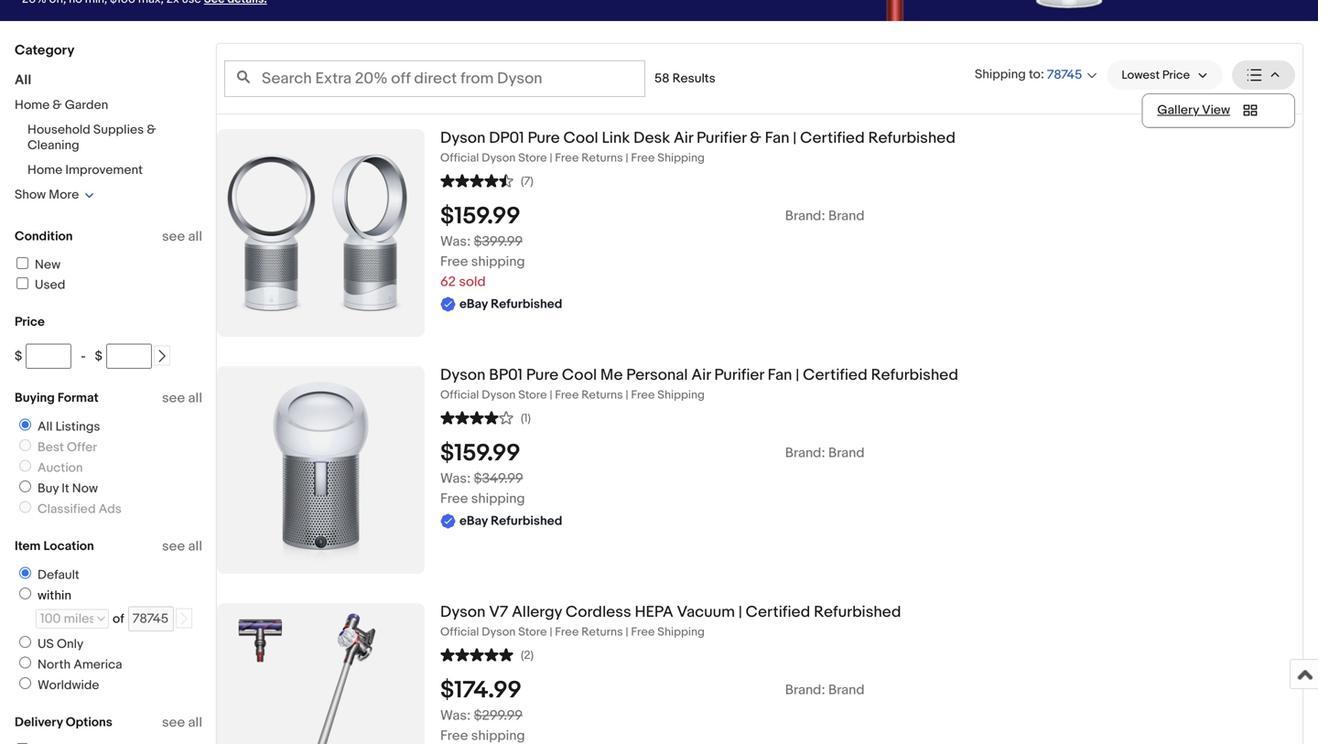 Task type: describe. For each thing, give the bounding box(es) containing it.
Classified Ads radio
[[19, 501, 31, 513]]

Worldwide radio
[[19, 678, 31, 690]]

certified inside dyson bp01 pure cool me personal air purifier fan | certified refurbished official dyson store | free returns | free shipping
[[803, 366, 868, 385]]

results
[[673, 71, 716, 87]]

v7
[[489, 603, 509, 622]]

was: for $399.99
[[441, 233, 471, 250]]

$349.99
[[474, 471, 524, 487]]

link
[[602, 129, 630, 148]]

pure for bp01
[[527, 366, 559, 385]]

desk
[[634, 129, 671, 148]]

home & garden link
[[15, 98, 108, 113]]

purifier for &
[[697, 129, 747, 148]]

$ for maximum value text field
[[95, 349, 102, 365]]

gallery view
[[1158, 103, 1231, 118]]

supplies
[[93, 122, 144, 138]]

show more button
[[15, 187, 95, 203]]

north america link
[[12, 657, 126, 673]]

2 ebay refurbished from the top
[[460, 514, 563, 529]]

Used checkbox
[[16, 278, 28, 289]]

north
[[38, 658, 71, 673]]

dyson left dp01
[[441, 129, 486, 148]]

offer
[[67, 440, 97, 456]]

vacuum
[[677, 603, 735, 622]]

78745
[[1048, 67, 1083, 83]]

all listings link
[[12, 419, 104, 435]]

certified inside "dyson dp01 pure cool link desk air purifier & fan | certified refurbished official dyson store | free returns | free shipping"
[[801, 129, 865, 148]]

Maximum Value text field
[[106, 344, 152, 369]]

shipping for $349.99
[[472, 491, 525, 507]]

dyson left bp01
[[441, 366, 486, 385]]

home improvement link
[[27, 163, 143, 178]]

default link
[[12, 567, 83, 583]]

store inside "dyson dp01 pure cool link desk air purifier & fan | certified refurbished official dyson store | free returns | free shipping"
[[519, 151, 547, 165]]

purifier for fan
[[715, 366, 765, 385]]

dyson dp01 pure cool link desk air purifier & fan | certified refurbished link
[[441, 129, 1303, 148]]

all for condition
[[188, 229, 202, 245]]

1 vertical spatial price
[[15, 315, 45, 330]]

of
[[113, 612, 124, 627]]

dp01
[[489, 129, 524, 148]]

(2) link
[[441, 646, 534, 663]]

0 horizontal spatial &
[[53, 98, 62, 113]]

shipping to : 78745
[[975, 67, 1083, 83]]

see all button for buying format
[[162, 390, 202, 407]]

used link
[[14, 278, 65, 293]]

shipping inside "dyson dp01 pure cool link desk air purifier & fan | certified refurbished official dyson store | free returns | free shipping"
[[658, 151, 705, 165]]

gallery view link
[[1143, 94, 1295, 126]]

official dyson store | free returns | free shipping text field for refurbished
[[441, 388, 1303, 403]]

shipping inside dyson bp01 pure cool me personal air purifier fan | certified refurbished official dyson store | free returns | free shipping
[[658, 388, 705, 402]]

shipping inside the "shipping to : 78745"
[[975, 67, 1027, 82]]

official inside dyson v7 allergy cordless hepa vacuum | certified refurbished official dyson store | free returns | free shipping
[[441, 625, 479, 640]]

lowest price button
[[1108, 60, 1224, 90]]

best offer link
[[12, 440, 101, 456]]

classified ads link
[[12, 501, 125, 518]]

brand: brand was: $299.99 free shipping
[[441, 682, 865, 744]]

personal
[[627, 366, 688, 385]]

refurbished inside "dyson dp01 pure cool link desk air purifier & fan | certified refurbished official dyson store | free returns | free shipping"
[[869, 129, 956, 148]]

$299.99
[[474, 708, 523, 724]]

air for desk
[[674, 129, 694, 148]]

household
[[27, 122, 90, 138]]

returns inside "dyson dp01 pure cool link desk air purifier & fan | certified refurbished official dyson store | free returns | free shipping"
[[582, 151, 623, 165]]

refurbished inside dyson v7 allergy cordless hepa vacuum | certified refurbished official dyson store | free returns | free shipping
[[814, 603, 902, 622]]

brand: for brand: brand was: $299.99 free shipping
[[786, 682, 826, 699]]

All Listings radio
[[19, 419, 31, 431]]

returns inside dyson v7 allergy cordless hepa vacuum | certified refurbished official dyson store | free returns | free shipping
[[582, 625, 623, 640]]

within radio
[[19, 588, 31, 600]]

4 out of 5 stars image
[[441, 409, 514, 426]]

shipping for $299.99
[[472, 728, 525, 744]]

bp01
[[489, 366, 523, 385]]

to
[[1030, 67, 1041, 82]]

dyson left v7
[[441, 603, 486, 622]]

household supplies & cleaning link
[[27, 122, 156, 153]]

see for delivery options
[[162, 715, 185, 731]]

it
[[62, 481, 69, 497]]

58 results
[[655, 71, 716, 87]]

item
[[15, 539, 41, 555]]

buying
[[15, 391, 55, 406]]

see all for buying format
[[162, 390, 202, 407]]

brand: brand was: $399.99 free shipping 62 sold
[[441, 208, 865, 290]]

cool for link
[[564, 129, 599, 148]]

see all for delivery options
[[162, 715, 202, 731]]

buying format
[[15, 391, 99, 406]]

auction link
[[12, 460, 87, 476]]

buy it now
[[38, 481, 98, 497]]

Default radio
[[19, 567, 31, 579]]

view
[[1203, 103, 1231, 118]]

north america
[[38, 658, 122, 673]]

item location
[[15, 539, 94, 555]]

see all for item location
[[162, 539, 202, 555]]

1 ebay refurbished from the top
[[460, 297, 563, 312]]

dyson bp01 pure cool me personal air purifier fan | certified refurbished link
[[441, 366, 1303, 385]]

5 out of 5 stars image
[[441, 646, 514, 663]]

best offer
[[38, 440, 97, 456]]

best
[[38, 440, 64, 456]]

allergy
[[512, 603, 562, 622]]

within
[[38, 588, 71, 604]]

dyson bp01 pure cool me personal air purifier fan | certified refurbished image
[[217, 366, 425, 574]]

dyson down v7
[[482, 625, 516, 640]]

options
[[66, 715, 113, 731]]

-
[[81, 349, 86, 365]]

brand: brand was: $349.99 free shipping
[[441, 445, 865, 507]]

listings
[[55, 420, 100, 435]]

78745 text field
[[128, 607, 174, 632]]

fan inside dyson bp01 pure cool me personal air purifier fan | certified refurbished official dyson store | free returns | free shipping
[[768, 366, 793, 385]]

US Only radio
[[19, 637, 31, 648]]

58
[[655, 71, 670, 87]]

dyson v7 allergy cordless hepa vacuum | certified refurbished link
[[441, 603, 1303, 623]]

delivery options
[[15, 715, 113, 731]]

view: list view image
[[1248, 65, 1281, 85]]

1 ebay from the top
[[460, 297, 488, 312]]

me
[[601, 366, 623, 385]]

(7)
[[521, 174, 534, 189]]

2 ebay from the top
[[460, 514, 488, 529]]

all for item location
[[188, 539, 202, 555]]

buy it now link
[[12, 481, 102, 497]]

$174.99
[[441, 677, 522, 705]]

see all for condition
[[162, 229, 202, 245]]

see all button for condition
[[162, 229, 202, 245]]

brand for brand: brand was: $299.99 free shipping
[[829, 682, 865, 699]]



Task type: locate. For each thing, give the bounding box(es) containing it.
air right personal
[[692, 366, 711, 385]]

3 store from the top
[[519, 625, 547, 640]]

worldwide link
[[12, 678, 103, 694]]

Best Offer radio
[[19, 440, 31, 452]]

&
[[53, 98, 62, 113], [147, 122, 156, 138], [750, 129, 762, 148]]

1 returns from the top
[[582, 151, 623, 165]]

1 see all from the top
[[162, 229, 202, 245]]

1 vertical spatial official
[[441, 388, 479, 402]]

was: inside "brand: brand was: $399.99 free shipping 62 sold"
[[441, 233, 471, 250]]

brand down official dyson store | free returns | free shipping text field on the bottom
[[829, 682, 865, 699]]

brand inside brand: brand was: $299.99 free shipping
[[829, 682, 865, 699]]

condition
[[15, 229, 73, 245]]

0 horizontal spatial price
[[15, 315, 45, 330]]

lowest price
[[1122, 68, 1191, 82]]

1 store from the top
[[519, 151, 547, 165]]

used
[[35, 278, 65, 293]]

official
[[441, 151, 479, 165], [441, 388, 479, 402], [441, 625, 479, 640]]

store up (1)
[[519, 388, 547, 402]]

3 official from the top
[[441, 625, 479, 640]]

pure right dp01
[[528, 129, 560, 148]]

store up (7) on the left of page
[[519, 151, 547, 165]]

0 vertical spatial ebay refurbished
[[460, 297, 563, 312]]

1 see all button from the top
[[162, 229, 202, 245]]

brand for brand: brand was: $399.99 free shipping 62 sold
[[829, 208, 865, 224]]

cool left link
[[564, 129, 599, 148]]

(1) link
[[441, 409, 531, 426]]

3 returns from the top
[[582, 625, 623, 640]]

1 $159.99 from the top
[[441, 202, 521, 231]]

1 horizontal spatial all
[[38, 420, 53, 435]]

0 vertical spatial was:
[[441, 233, 471, 250]]

price up gallery
[[1163, 68, 1191, 82]]

brand: inside "brand: brand was: $399.99 free shipping 62 sold"
[[786, 208, 826, 224]]

brand: inside brand: brand was: $299.99 free shipping
[[786, 682, 826, 699]]

garden
[[65, 98, 108, 113]]

gallery
[[1158, 103, 1200, 118]]

free inside brand: brand was: $349.99 free shipping
[[441, 491, 468, 507]]

2 vertical spatial official
[[441, 625, 479, 640]]

dyson dp01 pure cool link desk air purifier & fan | certified refurbished image
[[217, 129, 425, 337]]

shipping inside "brand: brand was: $399.99 free shipping 62 sold"
[[472, 254, 525, 270]]

4.5 out of 5 stars image
[[441, 172, 514, 189]]

home up show more
[[27, 163, 63, 178]]

all for all listings
[[38, 420, 53, 435]]

0 vertical spatial official dyson store | free returns | free shipping text field
[[441, 151, 1303, 166]]

$ left minimum value text field
[[15, 349, 22, 365]]

cool for me
[[562, 366, 597, 385]]

1 brand: from the top
[[786, 208, 826, 224]]

was: down $174.99
[[441, 708, 471, 724]]

returns inside dyson bp01 pure cool me personal air purifier fan | certified refurbished official dyson store | free returns | free shipping
[[582, 388, 623, 402]]

$ right -
[[95, 349, 102, 365]]

1 vertical spatial all
[[38, 420, 53, 435]]

shipping
[[472, 254, 525, 270], [472, 491, 525, 507], [472, 728, 525, 744]]

hepa
[[635, 603, 674, 622]]

air
[[674, 129, 694, 148], [692, 366, 711, 385]]

2 $ from the left
[[95, 349, 102, 365]]

0 vertical spatial cool
[[564, 129, 599, 148]]

2 official dyson store | free returns | free shipping text field from the top
[[441, 388, 1303, 403]]

brand: for brand: brand was: $349.99 free shipping
[[786, 445, 826, 461]]

2 shipping from the top
[[472, 491, 525, 507]]

all
[[188, 229, 202, 245], [188, 390, 202, 407], [188, 539, 202, 555], [188, 715, 202, 731]]

was:
[[441, 233, 471, 250], [441, 471, 471, 487], [441, 708, 471, 724]]

1 vertical spatial purifier
[[715, 366, 765, 385]]

0 vertical spatial shipping
[[472, 254, 525, 270]]

2 brand: from the top
[[786, 445, 826, 461]]

brand: inside brand: brand was: $349.99 free shipping
[[786, 445, 826, 461]]

brand inside "brand: brand was: $399.99 free shipping 62 sold"
[[829, 208, 865, 224]]

cool inside "dyson dp01 pure cool link desk air purifier & fan | certified refurbished official dyson store | free returns | free shipping"
[[564, 129, 599, 148]]

now
[[72, 481, 98, 497]]

official up 4 out of 5 stars image
[[441, 388, 479, 402]]

purifier inside dyson bp01 pure cool me personal air purifier fan | certified refurbished official dyson store | free returns | free shipping
[[715, 366, 765, 385]]

1 horizontal spatial &
[[147, 122, 156, 138]]

shipping down the $299.99
[[472, 728, 525, 744]]

1 horizontal spatial $
[[95, 349, 102, 365]]

2 vertical spatial returns
[[582, 625, 623, 640]]

price
[[1163, 68, 1191, 82], [15, 315, 45, 330]]

worldwide
[[38, 678, 99, 694]]

brand down dyson dp01 pure cool link desk air purifier & fan | certified refurbished link
[[829, 208, 865, 224]]

free inside "brand: brand was: $399.99 free shipping 62 sold"
[[441, 254, 468, 270]]

brand down dyson bp01 pure cool me personal air purifier fan | certified refurbished link
[[829, 445, 865, 461]]

2 returns from the top
[[582, 388, 623, 402]]

0 vertical spatial fan
[[765, 129, 790, 148]]

delivery
[[15, 715, 63, 731]]

returns down link
[[582, 151, 623, 165]]

$ for minimum value text field
[[15, 349, 22, 365]]

fan inside "dyson dp01 pure cool link desk air purifier & fan | certified refurbished official dyson store | free returns | free shipping"
[[765, 129, 790, 148]]

0 vertical spatial pure
[[528, 129, 560, 148]]

3 see all from the top
[[162, 539, 202, 555]]

official up "4.5 out of 5 stars" image
[[441, 151, 479, 165]]

:
[[1041, 67, 1045, 82]]

shipping inside dyson v7 allergy cordless hepa vacuum | certified refurbished official dyson store | free returns | free shipping
[[658, 625, 705, 640]]

$159.99 for bp01
[[441, 439, 521, 468]]

2 horizontal spatial &
[[750, 129, 762, 148]]

ebay refurbished down $349.99
[[460, 514, 563, 529]]

cleaning
[[27, 138, 79, 153]]

Official Dyson Store | Free Returns | Free Shipping text field
[[441, 151, 1303, 166], [441, 388, 1303, 403]]

4 see from the top
[[162, 715, 185, 731]]

2 was: from the top
[[441, 471, 471, 487]]

ebay down sold
[[460, 297, 488, 312]]

refurbished inside dyson bp01 pure cool me personal air purifier fan | certified refurbished official dyson store | free returns | free shipping
[[872, 366, 959, 385]]

official inside "dyson dp01 pure cool link desk air purifier & fan | certified refurbished official dyson store | free returns | free shipping"
[[441, 151, 479, 165]]

price inside dropdown button
[[1163, 68, 1191, 82]]

(1)
[[521, 412, 531, 426]]

show more
[[15, 187, 79, 203]]

0 horizontal spatial $
[[15, 349, 22, 365]]

dyson bp01 pure cool me personal air purifier fan | certified refurbished official dyson store | free returns | free shipping
[[441, 366, 959, 402]]

free inside brand: brand was: $299.99 free shipping
[[441, 728, 468, 744]]

1 see from the top
[[162, 229, 185, 245]]

$159.99 up $399.99 on the top left of page
[[441, 202, 521, 231]]

purifier down results
[[697, 129, 747, 148]]

us only
[[38, 637, 83, 653]]

was: inside brand: brand was: $299.99 free shipping
[[441, 708, 471, 724]]

1 vertical spatial cool
[[562, 366, 597, 385]]

dyson dp01 pure cool link desk air purifier & fan | certified refurbished official dyson store | free returns | free shipping
[[441, 129, 956, 165]]

0 vertical spatial official
[[441, 151, 479, 165]]

see for buying format
[[162, 390, 185, 407]]

all for buying format
[[188, 390, 202, 407]]

ebay refurbished
[[460, 297, 563, 312], [460, 514, 563, 529]]

1 vertical spatial returns
[[582, 388, 623, 402]]

0 vertical spatial purifier
[[697, 129, 747, 148]]

america
[[74, 658, 122, 673]]

purifier right personal
[[715, 366, 765, 385]]

cordless
[[566, 603, 632, 622]]

more
[[49, 187, 79, 203]]

2 official from the top
[[441, 388, 479, 402]]

free
[[555, 151, 579, 165], [631, 151, 655, 165], [441, 254, 468, 270], [555, 388, 579, 402], [631, 388, 655, 402], [441, 491, 468, 507], [555, 625, 579, 640], [631, 625, 655, 640], [441, 728, 468, 744]]

brand inside brand: brand was: $349.99 free shipping
[[829, 445, 865, 461]]

was: for $299.99
[[441, 708, 471, 724]]

1 vertical spatial air
[[692, 366, 711, 385]]

air inside "dyson dp01 pure cool link desk air purifier & fan | certified refurbished official dyson store | free returns | free shipping"
[[674, 129, 694, 148]]

1 vertical spatial certified
[[803, 366, 868, 385]]

shipping inside brand: brand was: $299.99 free shipping
[[472, 728, 525, 744]]

category
[[15, 42, 75, 59]]

$159.99
[[441, 202, 521, 231], [441, 439, 521, 468]]

cool inside dyson bp01 pure cool me personal air purifier fan | certified refurbished official dyson store | free returns | free shipping
[[562, 366, 597, 385]]

cool
[[564, 129, 599, 148], [562, 366, 597, 385]]

ebay refurbished down sold
[[460, 297, 563, 312]]

2 see all from the top
[[162, 390, 202, 407]]

$159.99 up $349.99
[[441, 439, 521, 468]]

2 $159.99 from the top
[[441, 439, 521, 468]]

was: inside brand: brand was: $349.99 free shipping
[[441, 471, 471, 487]]

shipping for $399.99
[[472, 254, 525, 270]]

2 vertical spatial store
[[519, 625, 547, 640]]

1 official dyson store | free returns | free shipping text field from the top
[[441, 151, 1303, 166]]

default
[[38, 568, 79, 583]]

North America radio
[[19, 657, 31, 669]]

1 official from the top
[[441, 151, 479, 165]]

shipping left to
[[975, 67, 1027, 82]]

brand for brand: brand was: $349.99 free shipping
[[829, 445, 865, 461]]

classified ads
[[38, 502, 122, 518]]

0 horizontal spatial all
[[15, 72, 31, 88]]

see all button
[[162, 229, 202, 245], [162, 390, 202, 407], [162, 539, 202, 555], [162, 715, 202, 731]]

was: left $349.99
[[441, 471, 471, 487]]

Auction radio
[[19, 460, 31, 472]]

2 vertical spatial brand
[[829, 682, 865, 699]]

2 brand from the top
[[829, 445, 865, 461]]

0 vertical spatial store
[[519, 151, 547, 165]]

store inside dyson bp01 pure cool me personal air purifier fan | certified refurbished official dyson store | free returns | free shipping
[[519, 388, 547, 402]]

shipping down desk
[[658, 151, 705, 165]]

2 vertical spatial certified
[[746, 603, 811, 622]]

see for item location
[[162, 539, 185, 555]]

was: up 62
[[441, 233, 471, 250]]

pure inside "dyson dp01 pure cool link desk air purifier & fan | certified refurbished official dyson store | free returns | free shipping"
[[528, 129, 560, 148]]

1 vertical spatial home
[[27, 163, 63, 178]]

Buy It Now radio
[[19, 481, 31, 493]]

improvement
[[65, 163, 143, 178]]

brand
[[829, 208, 865, 224], [829, 445, 865, 461], [829, 682, 865, 699]]

3 brand: from the top
[[786, 682, 826, 699]]

2 see from the top
[[162, 390, 185, 407]]

format
[[58, 391, 99, 406]]

0 vertical spatial home
[[15, 98, 50, 113]]

pure right bp01
[[527, 366, 559, 385]]

all
[[15, 72, 31, 88], [38, 420, 53, 435]]

3 see from the top
[[162, 539, 185, 555]]

official dyson store | free returns | free shipping text field down dyson dp01 pure cool link desk air purifier & fan | certified refurbished link
[[441, 151, 1303, 166]]

price down the used link
[[15, 315, 45, 330]]

1 all from the top
[[188, 229, 202, 245]]

shipping inside brand: brand was: $349.99 free shipping
[[472, 491, 525, 507]]

air right desk
[[674, 129, 694, 148]]

3 was: from the top
[[441, 708, 471, 724]]

pure for dp01
[[528, 129, 560, 148]]

auction
[[38, 461, 83, 476]]

us only link
[[12, 637, 87, 653]]

(7) link
[[441, 172, 534, 189]]

1 horizontal spatial price
[[1163, 68, 1191, 82]]

3 shipping from the top
[[472, 728, 525, 744]]

4 all from the top
[[188, 715, 202, 731]]

1 vertical spatial shipping
[[472, 491, 525, 507]]

home up household at the top of page
[[15, 98, 50, 113]]

was: for $349.99
[[441, 471, 471, 487]]

us
[[38, 637, 54, 653]]

2 vertical spatial brand:
[[786, 682, 826, 699]]

go image
[[177, 613, 190, 626]]

2 all from the top
[[188, 390, 202, 407]]

sold
[[459, 274, 486, 290]]

official dyson store | free returns | free shipping text field down dyson bp01 pure cool me personal air purifier fan | certified refurbished link
[[441, 388, 1303, 403]]

all down category
[[15, 72, 31, 88]]

all for delivery options
[[188, 715, 202, 731]]

ebay down $349.99
[[460, 514, 488, 529]]

Official Dyson Store | Free Returns | Free Shipping text field
[[441, 625, 1303, 640]]

shipping down personal
[[658, 388, 705, 402]]

(2)
[[521, 649, 534, 663]]

1 vertical spatial store
[[519, 388, 547, 402]]

all listings
[[38, 420, 100, 435]]

shipping down vacuum
[[658, 625, 705, 640]]

1 shipping from the top
[[472, 254, 525, 270]]

pure
[[528, 129, 560, 148], [527, 366, 559, 385]]

cool left me
[[562, 366, 597, 385]]

air for personal
[[692, 366, 711, 385]]

new
[[35, 257, 61, 273]]

returns down me
[[582, 388, 623, 402]]

1 vertical spatial pure
[[527, 366, 559, 385]]

1 brand from the top
[[829, 208, 865, 224]]

1 vertical spatial was:
[[441, 471, 471, 487]]

3 brand from the top
[[829, 682, 865, 699]]

air inside dyson bp01 pure cool me personal air purifier fan | certified refurbished official dyson store | free returns | free shipping
[[692, 366, 711, 385]]

shipping down $399.99 on the top left of page
[[472, 254, 525, 270]]

purifier
[[697, 129, 747, 148], [715, 366, 765, 385]]

4 see all from the top
[[162, 715, 202, 731]]

0 vertical spatial air
[[674, 129, 694, 148]]

dyson down bp01
[[482, 388, 516, 402]]

1 vertical spatial ebay
[[460, 514, 488, 529]]

ebay
[[460, 297, 488, 312], [460, 514, 488, 529]]

2 see all button from the top
[[162, 390, 202, 407]]

0 vertical spatial price
[[1163, 68, 1191, 82]]

home & garden household supplies & cleaning home improvement
[[15, 98, 156, 178]]

dyson v7 allergy cordless hepa vacuum | certified refurbished official dyson store | free returns | free shipping
[[441, 603, 902, 640]]

submit price range image
[[156, 350, 168, 363]]

2 vertical spatial shipping
[[472, 728, 525, 744]]

lowest
[[1122, 68, 1161, 82]]

3 see all button from the top
[[162, 539, 202, 555]]

1 vertical spatial ebay refurbished
[[460, 514, 563, 529]]

dyson v7 allergy cordless hepa vacuum | certified refurbished image
[[217, 604, 425, 745]]

dyson down dp01
[[482, 151, 516, 165]]

$399.99
[[474, 233, 523, 250]]

brand: for brand: brand was: $399.99 free shipping 62 sold
[[786, 208, 826, 224]]

0 vertical spatial returns
[[582, 151, 623, 165]]

0 vertical spatial $159.99
[[441, 202, 521, 231]]

0 vertical spatial ebay
[[460, 297, 488, 312]]

purifier inside "dyson dp01 pure cool link desk air purifier & fan | certified refurbished official dyson store | free returns | free shipping"
[[697, 129, 747, 148]]

see all button for delivery options
[[162, 715, 202, 731]]

1 vertical spatial official dyson store | free returns | free shipping text field
[[441, 388, 1303, 403]]

New checkbox
[[16, 257, 28, 269]]

store inside dyson v7 allergy cordless hepa vacuum | certified refurbished official dyson store | free returns | free shipping
[[519, 625, 547, 640]]

1 was: from the top
[[441, 233, 471, 250]]

classified
[[38, 502, 96, 518]]

see all
[[162, 229, 202, 245], [162, 390, 202, 407], [162, 539, 202, 555], [162, 715, 202, 731]]

Enter your search keyword text field
[[224, 60, 646, 97]]

0 vertical spatial all
[[15, 72, 31, 88]]

official dyson store | free returns | free shipping text field for certified
[[441, 151, 1303, 166]]

refurbished
[[869, 129, 956, 148], [491, 297, 563, 312], [872, 366, 959, 385], [491, 514, 563, 529], [814, 603, 902, 622]]

see for condition
[[162, 229, 185, 245]]

Minimum Value text field
[[26, 344, 72, 369]]

see all button for item location
[[162, 539, 202, 555]]

$159.99 for dp01
[[441, 202, 521, 231]]

1 vertical spatial brand
[[829, 445, 865, 461]]

all for all
[[15, 72, 31, 88]]

show
[[15, 187, 46, 203]]

1 vertical spatial $159.99
[[441, 439, 521, 468]]

official inside dyson bp01 pure cool me personal air purifier fan | certified refurbished official dyson store | free returns | free shipping
[[441, 388, 479, 402]]

3 all from the top
[[188, 539, 202, 555]]

fan
[[765, 129, 790, 148], [768, 366, 793, 385]]

certified inside dyson v7 allergy cordless hepa vacuum | certified refurbished official dyson store | free returns | free shipping
[[746, 603, 811, 622]]

store down the allergy
[[519, 625, 547, 640]]

buy
[[38, 481, 59, 497]]

1 vertical spatial fan
[[768, 366, 793, 385]]

0 vertical spatial brand
[[829, 208, 865, 224]]

|
[[793, 129, 797, 148], [550, 151, 553, 165], [626, 151, 629, 165], [796, 366, 800, 385], [550, 388, 553, 402], [626, 388, 629, 402], [739, 603, 743, 622], [550, 625, 553, 640], [626, 625, 629, 640]]

certified
[[801, 129, 865, 148], [803, 366, 868, 385], [746, 603, 811, 622]]

62
[[441, 274, 456, 290]]

2 vertical spatial was:
[[441, 708, 471, 724]]

& inside "dyson dp01 pure cool link desk air purifier & fan | certified refurbished official dyson store | free returns | free shipping"
[[750, 129, 762, 148]]

1 vertical spatial brand:
[[786, 445, 826, 461]]

4 see all button from the top
[[162, 715, 202, 731]]

returns down cordless
[[582, 625, 623, 640]]

0 vertical spatial brand:
[[786, 208, 826, 224]]

only
[[57, 637, 83, 653]]

shipping down $349.99
[[472, 491, 525, 507]]

2 store from the top
[[519, 388, 547, 402]]

all right all listings radio
[[38, 420, 53, 435]]

pure inside dyson bp01 pure cool me personal air purifier fan | certified refurbished official dyson store | free returns | free shipping
[[527, 366, 559, 385]]

0 vertical spatial certified
[[801, 129, 865, 148]]

official up 5 out of 5 stars image on the bottom of the page
[[441, 625, 479, 640]]

1 $ from the left
[[15, 349, 22, 365]]



Task type: vqa. For each thing, say whether or not it's contained in the screenshot.
the bottommost the 'All'
yes



